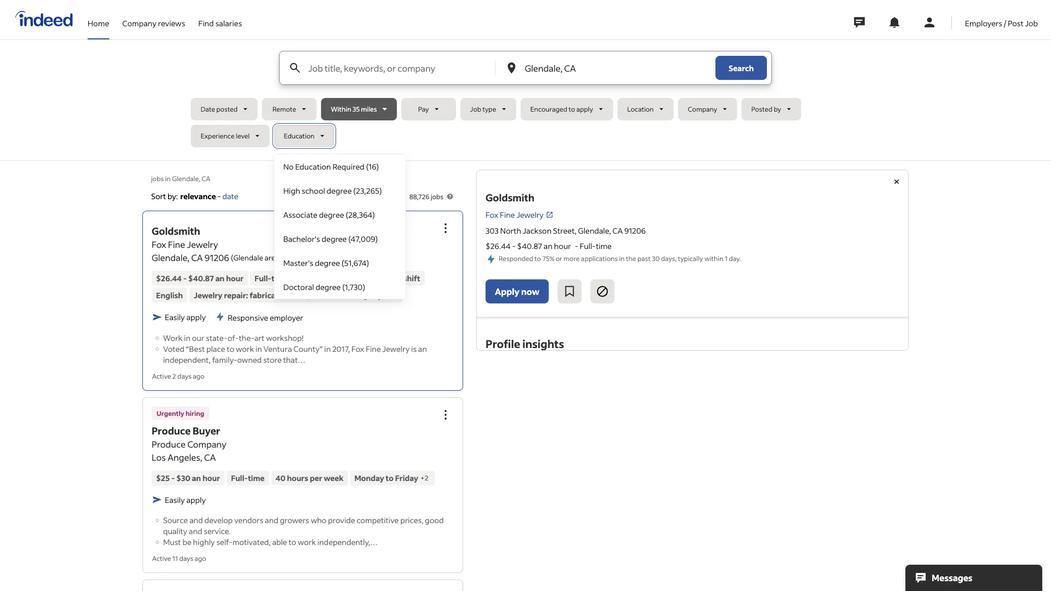 Task type: describe. For each thing, give the bounding box(es) containing it.
high school degree (23,265)
[[283, 186, 382, 196]]

week for glendale, ca 91206
[[348, 273, 367, 283]]

11
[[172, 555, 178, 563]]

time for glendale, ca 91206
[[272, 273, 288, 283]]

close job details image
[[891, 175, 904, 188]]

education inside "popup button"
[[284, 132, 315, 140]]

apply
[[495, 286, 520, 297]]

apply inside popup button
[[577, 105, 593, 113]]

pay button
[[401, 98, 456, 120]]

glendale, for 303
[[578, 226, 611, 236]]

(28,364)
[[346, 210, 375, 220]]

that…
[[283, 355, 306, 365]]

remote button
[[262, 98, 317, 120]]

messages button
[[906, 565, 1043, 592]]

2 horizontal spatial time
[[596, 241, 612, 251]]

english
[[156, 290, 183, 300]]

motivated,
[[233, 537, 271, 547]]

company button
[[678, 98, 737, 120]]

degree for (1,730)
[[316, 282, 341, 292]]

job type button
[[461, 98, 516, 120]]

1 vertical spatial apply
[[186, 312, 206, 322]]

2 inside monday to friday + 2
[[425, 474, 429, 483]]

ago for glendale, ca 91206
[[193, 372, 204, 381]]

40 hours per week for los angeles, ca
[[276, 473, 344, 483]]

303
[[486, 226, 499, 236]]

to for encouraged
[[569, 105, 575, 113]]

ago for los angeles, ca
[[195, 555, 206, 563]]

full-time for los angeles, ca
[[231, 473, 265, 483]]

company inside produce company los angeles, ca
[[187, 439, 227, 450]]

- for $26.44 - $40.87 an hour
[[183, 273, 187, 283]]

vendors
[[234, 515, 263, 525]]

hour for $26.44 - $40.87 an hour - full-time
[[554, 241, 571, 251]]

not interested image
[[596, 285, 609, 298]]

pay
[[418, 105, 429, 113]]

and/or
[[294, 290, 318, 300]]

required
[[333, 162, 365, 171]]

responded to 75% or more applications in the past 30 days, typically within 1 day.
[[499, 254, 741, 263]]

source and develop vendors and growers who provide competitive prices, good quality and service. must be highly self-motivated, able to work independently,…
[[163, 515, 444, 547]]

level
[[236, 132, 250, 140]]

save this job image
[[563, 285, 576, 298]]

now
[[521, 286, 540, 297]]

/
[[1004, 18, 1007, 28]]

experience level button
[[191, 125, 270, 147]]

2017,
[[332, 344, 350, 354]]

urgently
[[157, 409, 184, 418]]

must
[[163, 537, 181, 547]]

find salaries link
[[198, 0, 242, 37]]

job inside "job type" "dropdown button"
[[470, 105, 481, 113]]

to for responded
[[535, 254, 541, 263]]

40 hours per week for glendale, ca 91206
[[299, 273, 367, 283]]

in down art
[[256, 344, 262, 354]]

store
[[263, 355, 282, 365]]

growers
[[280, 515, 309, 525]]

menu inside 'search field'
[[274, 154, 406, 300]]

date
[[223, 191, 238, 201]]

years
[[378, 290, 398, 300]]

active 2 days ago
[[152, 372, 204, 381]]

profile
[[486, 337, 520, 351]]

work inside work in our state-of-the-art workshop! voted "best place to work in ventura county" in 2017, fox fine jewelry is an independent, family-owned store that…
[[236, 344, 254, 354]]

competitive
[[357, 515, 399, 525]]

(1,730)
[[342, 282, 365, 292]]

time for los angeles, ca
[[248, 473, 265, 483]]

days for los angeles, ca
[[179, 555, 193, 563]]

bachelor's degree (47,009) link
[[275, 227, 406, 251]]

per for glendale, ca 91206
[[333, 273, 346, 283]]

company for company reviews
[[122, 18, 157, 28]]

(16)
[[366, 162, 379, 171]]

help icon image
[[446, 192, 455, 201]]

the
[[626, 254, 636, 263]]

company for company
[[688, 105, 718, 113]]

relevance
[[180, 191, 216, 201]]

to inside "source and develop vendors and growers who provide competitive prices, good quality and service. must be highly self-motivated, able to work independently,…"
[[289, 537, 296, 547]]

notifications unread count 0 image
[[888, 16, 901, 29]]

posted by
[[752, 105, 782, 113]]

service.
[[204, 526, 231, 536]]

self-
[[216, 537, 233, 547]]

doctoral
[[283, 282, 314, 292]]

profile insights
[[486, 337, 564, 351]]

35
[[353, 105, 360, 113]]

goldsmith for goldsmith fox fine jewelry glendale, ca 91206 ( glendale area
[[152, 225, 200, 237]]

40 for glendale, ca 91206
[[299, 273, 309, 283]]

county"
[[294, 344, 323, 354]]

fox inside goldsmith fox fine jewelry glendale, ca 91206 ( glendale area
[[152, 239, 166, 250]]

$40.87 for $26.44 - $40.87 an hour - full-time
[[517, 241, 542, 251]]

find salaries
[[198, 18, 242, 28]]

associate degree (28,364)
[[283, 210, 375, 220]]

active 11 days ago
[[152, 555, 206, 563]]

street,
[[553, 226, 577, 236]]

prices,
[[400, 515, 424, 525]]

day.
[[729, 254, 741, 263]]

job actions menu is collapsed image for fox fine jewelry
[[439, 222, 452, 235]]

work in our state-of-the-art workshop! voted "best place to work in ventura county" in 2017, fox fine jewelry is an independent, family-owned store that…
[[163, 333, 427, 365]]

date link
[[223, 191, 238, 201]]

- left date
[[218, 191, 221, 201]]

91206 for 303
[[625, 226, 646, 236]]

by
[[774, 105, 782, 113]]

91206 for goldsmith
[[205, 252, 229, 263]]

303 north jackson street, glendale, ca 91206
[[486, 226, 646, 236]]

setting:
[[342, 290, 370, 300]]

type
[[483, 105, 496, 113]]

and up highly
[[189, 526, 202, 536]]

per for los angeles, ca
[[310, 473, 322, 483]]

in left "our"
[[184, 333, 191, 343]]

associate
[[283, 210, 318, 220]]

to for monday
[[386, 473, 394, 483]]

an for $26.44 - $40.87 an hour
[[215, 273, 225, 283]]

posted by button
[[742, 98, 801, 120]]

education button
[[274, 125, 335, 147]]

none search field containing search
[[191, 51, 861, 300]]

glendale
[[233, 253, 263, 263]]

in up the by:
[[165, 174, 171, 183]]

an for $26.44 - $40.87 an hour - full-time
[[544, 241, 553, 251]]

$25 - $30 an hour
[[156, 473, 220, 483]]

able
[[272, 537, 287, 547]]

owned
[[237, 355, 262, 365]]

in left 2017,
[[324, 344, 331, 354]]

work inside "source and develop vendors and growers who provide competitive prices, good quality and service. must be highly self-motivated, able to work independently,…"
[[298, 537, 316, 547]]

education inside 'link'
[[295, 162, 331, 171]]

fine inside goldsmith fox fine jewelry glendale, ca 91206 ( glendale area
[[168, 239, 185, 250]]

past
[[638, 254, 651, 263]]

master's degree (51,674) link
[[275, 251, 406, 275]]

produce buyer button
[[152, 425, 220, 437]]

encouraged
[[531, 105, 568, 113]]

hours for los angeles, ca
[[287, 473, 308, 483]]

search: Job title, keywords, or company text field
[[306, 51, 495, 84]]

jewelry up the jackson
[[517, 210, 544, 220]]

(23,265)
[[353, 186, 382, 196]]

monday
[[355, 473, 384, 483]]

2 easily from the top
[[165, 495, 185, 505]]

$26.44 for $26.44 - $40.87 an hour - full-time
[[486, 241, 511, 251]]

apply now
[[495, 286, 540, 297]]

or
[[556, 254, 563, 263]]

fox inside work in our state-of-the-art workshop! voted "best place to work in ventura county" in 2017, fox fine jewelry is an independent, family-owned store that…
[[352, 344, 364, 354]]

develop
[[205, 515, 233, 525]]

hour for $25 - $30 an hour
[[203, 473, 220, 483]]

art
[[254, 333, 265, 343]]

1 horizontal spatial 2
[[372, 290, 376, 300]]

and right source
[[189, 515, 203, 525]]

doctoral degree (1,730)
[[283, 282, 365, 292]]

reviews
[[158, 18, 185, 28]]

2 easily apply from the top
[[165, 495, 206, 505]]

ca inside goldsmith fox fine jewelry glendale, ca 91206 ( glendale area
[[191, 252, 203, 263]]

fabrication:
[[250, 290, 292, 300]]



Task type: vqa. For each thing, say whether or not it's contained in the screenshot.
why
no



Task type: locate. For each thing, give the bounding box(es) containing it.
0 horizontal spatial per
[[310, 473, 322, 483]]

1 produce from the top
[[152, 425, 191, 437]]

1 vertical spatial per
[[310, 473, 322, 483]]

degree down "master's degree (51,674)" on the left top of the page
[[316, 282, 341, 292]]

glendale, for goldsmith
[[152, 252, 189, 263]]

apply
[[577, 105, 593, 113], [186, 312, 206, 322], [186, 495, 206, 505]]

$40.87 for $26.44 - $40.87 an hour
[[188, 273, 214, 283]]

40 hours per week
[[299, 273, 367, 283], [276, 473, 344, 483]]

per up stone
[[333, 273, 346, 283]]

0 vertical spatial 40 hours per week
[[299, 273, 367, 283]]

jewelry inside work in our state-of-the-art workshop! voted "best place to work in ventura county" in 2017, fox fine jewelry is an independent, family-owned store that…
[[383, 344, 410, 354]]

easily apply up work
[[165, 312, 206, 322]]

$26.44 down the "303"
[[486, 241, 511, 251]]

8 hour shift
[[378, 273, 420, 283]]

1 easily from the top
[[165, 312, 185, 322]]

0 horizontal spatial company
[[122, 18, 157, 28]]

glendale, up applications
[[578, 226, 611, 236]]

0 horizontal spatial week
[[324, 473, 344, 483]]

2 vertical spatial fine
[[366, 344, 381, 354]]

to right able
[[289, 537, 296, 547]]

1 horizontal spatial fine
[[366, 344, 381, 354]]

apply right 'encouraged'
[[577, 105, 593, 113]]

within 35 miles button
[[321, 98, 397, 120]]

1 vertical spatial 40
[[276, 473, 286, 483]]

91206 inside goldsmith fox fine jewelry glendale, ca 91206 ( glendale area
[[205, 252, 229, 263]]

1 horizontal spatial goldsmith
[[486, 191, 535, 204]]

home link
[[88, 0, 109, 37]]

produce company los angeles, ca
[[152, 439, 227, 463]]

1 vertical spatial easily apply
[[165, 495, 206, 505]]

0 horizontal spatial $40.87
[[188, 273, 214, 283]]

1 horizontal spatial 40
[[299, 273, 309, 283]]

91206 up the
[[625, 226, 646, 236]]

0 vertical spatial 91206
[[625, 226, 646, 236]]

"best
[[186, 344, 205, 354]]

0 vertical spatial time
[[596, 241, 612, 251]]

home
[[88, 18, 109, 28]]

job right post on the right
[[1026, 18, 1038, 28]]

0 vertical spatial goldsmith
[[486, 191, 535, 204]]

remote
[[273, 105, 296, 113]]

0 vertical spatial full-
[[580, 241, 596, 251]]

no education required (16) link
[[275, 154, 406, 179]]

1 vertical spatial job
[[470, 105, 481, 113]]

1 horizontal spatial $40.87
[[517, 241, 542, 251]]

employers
[[965, 18, 1003, 28]]

goldsmith down the by:
[[152, 225, 200, 237]]

no education required (16)
[[283, 162, 379, 171]]

an right is
[[418, 344, 427, 354]]

1 vertical spatial $40.87
[[188, 273, 214, 283]]

0 vertical spatial jobs
[[151, 174, 164, 183]]

produce for produce company los angeles, ca
[[152, 439, 186, 450]]

-
[[218, 191, 221, 201], [512, 241, 516, 251], [575, 241, 578, 251], [183, 273, 187, 283], [171, 473, 175, 483]]

provide
[[328, 515, 355, 525]]

40
[[299, 273, 309, 283], [276, 473, 286, 483]]

1 vertical spatial active
[[152, 555, 171, 563]]

goldsmith
[[486, 191, 535, 204], [152, 225, 200, 237]]

menu
[[274, 154, 406, 300]]

1 vertical spatial job actions menu is collapsed image
[[439, 409, 452, 422]]

miles
[[361, 105, 377, 113]]

ago down highly
[[195, 555, 206, 563]]

40 hours per week down "master's degree (51,674)" on the left top of the page
[[299, 273, 367, 283]]

time up vendors
[[248, 473, 265, 483]]

goldsmith up fox fine jewelry
[[486, 191, 535, 204]]

ago down the independent,
[[193, 372, 204, 381]]

full- for glendale, ca 91206
[[255, 273, 272, 283]]

produce down 'urgently'
[[152, 425, 191, 437]]

0 vertical spatial per
[[333, 273, 346, 283]]

$40.87 down the jackson
[[517, 241, 542, 251]]

0 vertical spatial week
[[348, 273, 367, 283]]

2 horizontal spatial 2
[[425, 474, 429, 483]]

account image
[[923, 16, 936, 29]]

hours down "master's degree (51,674)" on the left top of the page
[[311, 273, 332, 283]]

2 active from the top
[[152, 555, 171, 563]]

ago
[[193, 372, 204, 381], [195, 555, 206, 563]]

2 vertical spatial fox
[[352, 344, 364, 354]]

easily apply down $30
[[165, 495, 206, 505]]

$40.87 down goldsmith fox fine jewelry glendale, ca 91206 ( glendale area
[[188, 273, 214, 283]]

fine up north
[[500, 210, 515, 220]]

job actions menu is collapsed image
[[439, 222, 452, 235], [439, 409, 452, 422]]

2 horizontal spatial full-
[[580, 241, 596, 251]]

and right vendors
[[265, 515, 279, 525]]

0 vertical spatial job
[[1026, 18, 1038, 28]]

0 vertical spatial produce
[[152, 425, 191, 437]]

1 vertical spatial fox
[[152, 239, 166, 250]]

education down remote popup button
[[284, 132, 315, 140]]

posted
[[752, 105, 773, 113]]

0 horizontal spatial full-
[[231, 473, 248, 483]]

1 vertical spatial full-time
[[231, 473, 265, 483]]

to inside work in our state-of-the-art workshop! voted "best place to work in ventura county" in 2017, fox fine jewelry is an independent, family-owned store that…
[[227, 344, 234, 354]]

find
[[198, 18, 214, 28]]

messages unread count 0 image
[[853, 12, 867, 33]]

active for los angeles, ca
[[152, 555, 171, 563]]

monday to friday + 2
[[355, 473, 429, 483]]

produce inside produce company los angeles, ca
[[152, 439, 186, 450]]

good
[[425, 515, 444, 525]]

ventura
[[264, 344, 292, 354]]

2 left the years
[[372, 290, 376, 300]]

full- up the fabrication:
[[255, 273, 272, 283]]

los
[[152, 452, 166, 463]]

our
[[192, 333, 204, 343]]

1 vertical spatial goldsmith
[[152, 225, 200, 237]]

jobs
[[151, 174, 164, 183], [431, 192, 444, 201]]

highly
[[193, 537, 215, 547]]

1 vertical spatial easily
[[165, 495, 185, 505]]

1 vertical spatial work
[[298, 537, 316, 547]]

fine
[[500, 210, 515, 220], [168, 239, 185, 250], [366, 344, 381, 354]]

jewelry repair: fabrication: and/or stone setting: 2 years
[[194, 290, 398, 300]]

1 horizontal spatial time
[[272, 273, 288, 283]]

2 vertical spatial full-
[[231, 473, 248, 483]]

hours up growers
[[287, 473, 308, 483]]

per up who
[[310, 473, 322, 483]]

1 easily apply from the top
[[165, 312, 206, 322]]

per
[[333, 273, 346, 283], [310, 473, 322, 483]]

hour right $30
[[203, 473, 220, 483]]

glendale, inside goldsmith fox fine jewelry glendale, ca 91206 ( glendale area
[[152, 252, 189, 263]]

1 horizontal spatial week
[[348, 273, 367, 283]]

degree down associate degree (28,364)
[[322, 234, 347, 244]]

1 horizontal spatial 91206
[[625, 226, 646, 236]]

job left type
[[470, 105, 481, 113]]

active left 11
[[152, 555, 171, 563]]

apply up "our"
[[186, 312, 206, 322]]

state-
[[206, 333, 228, 343]]

- up more
[[575, 241, 578, 251]]

experience level
[[201, 132, 250, 140]]

goldsmith inside goldsmith fox fine jewelry glendale, ca 91206 ( glendale area
[[152, 225, 200, 237]]

produce for produce buyer
[[152, 425, 191, 437]]

employers / post job link
[[965, 0, 1038, 37]]

jewelry inside goldsmith fox fine jewelry glendale, ca 91206 ( glendale area
[[187, 239, 218, 250]]

degree
[[327, 186, 352, 196], [319, 210, 344, 220], [322, 234, 347, 244], [315, 258, 340, 268], [316, 282, 341, 292]]

0 vertical spatial easily
[[165, 312, 185, 322]]

full-time for glendale, ca 91206
[[255, 273, 288, 283]]

responded
[[499, 254, 533, 263]]

2 horizontal spatial fine
[[500, 210, 515, 220]]

by:
[[168, 191, 178, 201]]

location button
[[618, 98, 674, 120]]

fox fine jewelry link
[[486, 209, 554, 221]]

- down goldsmith fox fine jewelry glendale, ca 91206 ( glendale area
[[183, 273, 187, 283]]

to
[[569, 105, 575, 113], [535, 254, 541, 263], [227, 344, 234, 354], [386, 473, 394, 483], [289, 537, 296, 547]]

source
[[163, 515, 188, 525]]

hour up or
[[554, 241, 571, 251]]

quality
[[163, 526, 187, 536]]

bachelor's degree (47,009)
[[283, 234, 378, 244]]

fox up the "303"
[[486, 210, 499, 220]]

0 horizontal spatial goldsmith
[[152, 225, 200, 237]]

1 horizontal spatial jobs
[[431, 192, 444, 201]]

40 down the master's
[[299, 273, 309, 283]]

work
[[163, 333, 183, 343]]

jewelry left is
[[383, 344, 410, 354]]

2 vertical spatial 2
[[425, 474, 429, 483]]

(47,009)
[[348, 234, 378, 244]]

2 produce from the top
[[152, 439, 186, 450]]

0 horizontal spatial jobs
[[151, 174, 164, 183]]

ca up "relevance"
[[202, 174, 211, 183]]

0 vertical spatial days
[[178, 372, 192, 381]]

1 vertical spatial 91206
[[205, 252, 229, 263]]

days right 11
[[179, 555, 193, 563]]

8
[[378, 273, 383, 283]]

1 horizontal spatial company
[[187, 439, 227, 450]]

week left the monday
[[324, 473, 344, 483]]

an inside work in our state-of-the-art workshop! voted "best place to work in ventura county" in 2017, fox fine jewelry is an independent, family-owned store that…
[[418, 344, 427, 354]]

1 vertical spatial company
[[688, 105, 718, 113]]

88,726
[[410, 192, 430, 201]]

jobs up sort
[[151, 174, 164, 183]]

0 horizontal spatial fine
[[168, 239, 185, 250]]

active for glendale, ca 91206
[[152, 372, 171, 381]]

week for los angeles, ca
[[324, 473, 344, 483]]

week
[[348, 273, 367, 283], [324, 473, 344, 483]]

1 active from the top
[[152, 372, 171, 381]]

1 horizontal spatial hours
[[311, 273, 332, 283]]

2 vertical spatial company
[[187, 439, 227, 450]]

1 vertical spatial days
[[179, 555, 193, 563]]

jobs in glendale, ca
[[151, 174, 211, 183]]

0 vertical spatial hours
[[311, 273, 332, 283]]

- for $26.44 - $40.87 an hour - full-time
[[512, 241, 516, 251]]

time up the fabrication:
[[272, 273, 288, 283]]

- up responded
[[512, 241, 516, 251]]

1 vertical spatial education
[[295, 162, 331, 171]]

an right $30
[[192, 473, 201, 483]]

menu containing no education required (16)
[[274, 154, 406, 300]]

within
[[705, 254, 724, 263]]

who
[[311, 515, 327, 525]]

to right 'encouraged'
[[569, 105, 575, 113]]

ca right angeles,
[[204, 452, 216, 463]]

0 vertical spatial apply
[[577, 105, 593, 113]]

urgently hiring
[[157, 409, 204, 418]]

hour up repair:
[[226, 273, 244, 283]]

days down the independent,
[[178, 372, 192, 381]]

job actions menu is collapsed image for produce company
[[439, 409, 452, 422]]

2 job actions menu is collapsed image from the top
[[439, 409, 452, 422]]

0 vertical spatial ago
[[193, 372, 204, 381]]

easily up source
[[165, 495, 185, 505]]

0 vertical spatial company
[[122, 18, 157, 28]]

1 vertical spatial hours
[[287, 473, 308, 483]]

hour right 8
[[384, 273, 402, 283]]

40 for los angeles, ca
[[276, 473, 286, 483]]

2 horizontal spatial fox
[[486, 210, 499, 220]]

1 vertical spatial produce
[[152, 439, 186, 450]]

responsive employer
[[228, 313, 303, 323]]

jewelry down goldsmith button
[[187, 239, 218, 250]]

degree for (47,009)
[[322, 234, 347, 244]]

work
[[236, 344, 254, 354], [298, 537, 316, 547]]

ca
[[202, 174, 211, 183], [613, 226, 623, 236], [191, 252, 203, 263], [204, 452, 216, 463]]

the-
[[239, 333, 254, 343]]

0 horizontal spatial 91206
[[205, 252, 229, 263]]

2 down the independent,
[[172, 372, 176, 381]]

messages
[[932, 573, 973, 584]]

job type
[[470, 105, 496, 113]]

glendale, up "sort by: relevance - date"
[[172, 174, 200, 183]]

easily up work
[[165, 312, 185, 322]]

to inside popup button
[[569, 105, 575, 113]]

$40.87
[[517, 241, 542, 251], [188, 273, 214, 283]]

hour for $26.44 - $40.87 an hour
[[226, 273, 244, 283]]

an up 75%
[[544, 241, 553, 251]]

ca up the $26.44 - $40.87 an hour
[[191, 252, 203, 263]]

to down of-
[[227, 344, 234, 354]]

0 vertical spatial $40.87
[[517, 241, 542, 251]]

0 vertical spatial fine
[[500, 210, 515, 220]]

0 horizontal spatial work
[[236, 344, 254, 354]]

full- for los angeles, ca
[[231, 473, 248, 483]]

degree for (28,364)
[[319, 210, 344, 220]]

easily apply
[[165, 312, 206, 322], [165, 495, 206, 505]]

(51,674)
[[342, 258, 369, 268]]

bachelor's
[[283, 234, 320, 244]]

- for $25 - $30 an hour
[[171, 473, 175, 483]]

stone
[[320, 290, 341, 300]]

an for $25 - $30 an hour
[[192, 473, 201, 483]]

30
[[652, 254, 660, 263]]

0 vertical spatial $26.44
[[486, 241, 511, 251]]

glendale, down goldsmith button
[[152, 252, 189, 263]]

0 horizontal spatial 40
[[276, 473, 286, 483]]

0 vertical spatial easily apply
[[165, 312, 206, 322]]

0 vertical spatial fox
[[486, 210, 499, 220]]

full-time up the fabrication:
[[255, 273, 288, 283]]

degree up bachelor's degree (47,009)
[[319, 210, 344, 220]]

1 horizontal spatial $26.44
[[486, 241, 511, 251]]

goldsmith fox fine jewelry glendale, ca 91206 ( glendale area
[[152, 225, 280, 263]]

1 horizontal spatial per
[[333, 273, 346, 283]]

time up applications
[[596, 241, 612, 251]]

goldsmith for goldsmith
[[486, 191, 535, 204]]

independently,…
[[318, 537, 378, 547]]

degree up associate degree (28,364) link
[[327, 186, 352, 196]]

employers / post job
[[965, 18, 1038, 28]]

1 horizontal spatial full-
[[255, 273, 272, 283]]

0 horizontal spatial 2
[[172, 372, 176, 381]]

1 vertical spatial time
[[272, 273, 288, 283]]

$26.44 - $40.87 an hour - full-time
[[486, 241, 612, 251]]

high
[[283, 186, 300, 196]]

1 vertical spatial 40 hours per week
[[276, 473, 344, 483]]

1 vertical spatial week
[[324, 473, 344, 483]]

91206 left (
[[205, 252, 229, 263]]

company inside popup button
[[688, 105, 718, 113]]

0 vertical spatial full-time
[[255, 273, 288, 283]]

$26.44 up english
[[156, 273, 182, 283]]

active down voted
[[152, 372, 171, 381]]

to left 75%
[[535, 254, 541, 263]]

0 horizontal spatial hours
[[287, 473, 308, 483]]

work down who
[[298, 537, 316, 547]]

to left the friday
[[386, 473, 394, 483]]

2 vertical spatial apply
[[186, 495, 206, 505]]

- right $25
[[171, 473, 175, 483]]

0 horizontal spatial $26.44
[[156, 273, 182, 283]]

1 horizontal spatial job
[[1026, 18, 1038, 28]]

1 vertical spatial glendale,
[[578, 226, 611, 236]]

fine inside work in our state-of-the-art workshop! voted "best place to work in ventura county" in 2017, fox fine jewelry is an independent, family-owned store that…
[[366, 344, 381, 354]]

post
[[1008, 18, 1024, 28]]

ca up responded to 75% or more applications in the past 30 days, typically within 1 day.
[[613, 226, 623, 236]]

fine right 2017,
[[366, 344, 381, 354]]

date posted button
[[191, 98, 258, 120]]

full- up vendors
[[231, 473, 248, 483]]

produce up los
[[152, 439, 186, 450]]

2 right the friday
[[425, 474, 429, 483]]

time
[[596, 241, 612, 251], [272, 273, 288, 283], [248, 473, 265, 483]]

hiring
[[186, 409, 204, 418]]

40 hours per week up who
[[276, 473, 344, 483]]

in left the
[[619, 254, 625, 263]]

0 horizontal spatial job
[[470, 105, 481, 113]]

$26.44 for $26.44 - $40.87 an hour
[[156, 273, 182, 283]]

days
[[178, 372, 192, 381], [179, 555, 193, 563]]

fox down goldsmith button
[[152, 239, 166, 250]]

apply down $25 - $30 an hour
[[186, 495, 206, 505]]

40 up growers
[[276, 473, 286, 483]]

$26.44
[[486, 241, 511, 251], [156, 273, 182, 283]]

1 vertical spatial fine
[[168, 239, 185, 250]]

full-time up vendors
[[231, 473, 265, 483]]

2
[[372, 290, 376, 300], [172, 372, 176, 381], [425, 474, 429, 483]]

education up school on the top left of the page
[[295, 162, 331, 171]]

days,
[[661, 254, 677, 263]]

an up repair:
[[215, 273, 225, 283]]

0 vertical spatial job actions menu is collapsed image
[[439, 222, 452, 235]]

full- up applications
[[580, 241, 596, 251]]

Edit location text field
[[523, 51, 694, 84]]

location
[[628, 105, 654, 113]]

hours for glendale, ca 91206
[[311, 273, 332, 283]]

1 horizontal spatial fox
[[352, 344, 364, 354]]

in
[[165, 174, 171, 183], [619, 254, 625, 263], [184, 333, 191, 343], [256, 344, 262, 354], [324, 344, 331, 354]]

0 vertical spatial active
[[152, 372, 171, 381]]

1 vertical spatial $26.44
[[156, 273, 182, 283]]

0 horizontal spatial fox
[[152, 239, 166, 250]]

None search field
[[191, 51, 861, 300]]

0 vertical spatial glendale,
[[172, 174, 200, 183]]

job inside "employers / post job" link
[[1026, 18, 1038, 28]]

1 vertical spatial jobs
[[431, 192, 444, 201]]

independent,
[[163, 355, 211, 365]]

2 horizontal spatial company
[[688, 105, 718, 113]]

fox right 2017,
[[352, 344, 364, 354]]

0 vertical spatial 40
[[299, 273, 309, 283]]

jobs left the help icon
[[431, 192, 444, 201]]

degree down bachelor's degree (47,009)
[[315, 258, 340, 268]]

north
[[500, 226, 521, 236]]

jewelry down the $26.44 - $40.87 an hour
[[194, 290, 223, 300]]

2 vertical spatial glendale,
[[152, 252, 189, 263]]

applications
[[581, 254, 618, 263]]

0 vertical spatial work
[[236, 344, 254, 354]]

fine down goldsmith button
[[168, 239, 185, 250]]

work down the-
[[236, 344, 254, 354]]

0 vertical spatial education
[[284, 132, 315, 140]]

ca inside produce company los angeles, ca
[[204, 452, 216, 463]]

1 vertical spatial ago
[[195, 555, 206, 563]]

sort by: relevance - date
[[151, 191, 238, 201]]

degree for (51,674)
[[315, 258, 340, 268]]

master's
[[283, 258, 313, 268]]

apply now button
[[486, 280, 549, 304]]

1 job actions menu is collapsed image from the top
[[439, 222, 452, 235]]

goldsmith button
[[152, 225, 200, 237]]

week down (51,674)
[[348, 273, 367, 283]]

1 vertical spatial 2
[[172, 372, 176, 381]]

days for glendale, ca 91206
[[178, 372, 192, 381]]



